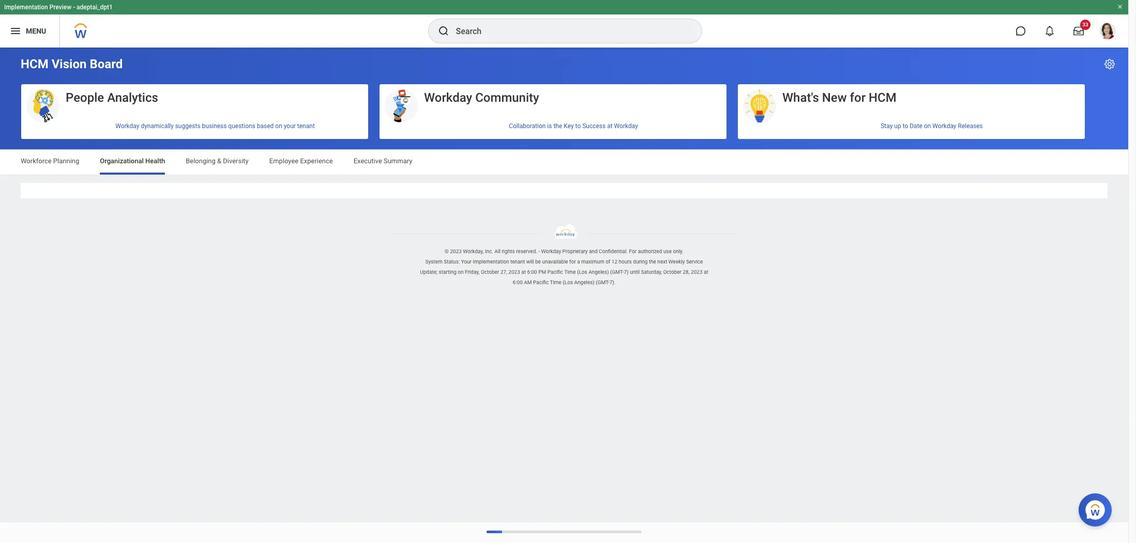 Task type: locate. For each thing, give the bounding box(es) containing it.
october down weekly
[[664, 270, 682, 275]]

to right key at the top of the page
[[576, 122, 581, 130]]

(gmt- down 12 on the top right
[[610, 270, 624, 275]]

-
[[73, 4, 75, 11], [539, 249, 540, 255]]

implementation up menu dropdown button
[[4, 4, 48, 11]]

hcm
[[21, 57, 48, 71], [869, 91, 897, 105]]

2 horizontal spatial on
[[924, 122, 931, 130]]

1 to from the left
[[576, 122, 581, 130]]

inc.
[[485, 249, 493, 255]]

what's new for hcm button
[[738, 84, 1085, 123]]

0 horizontal spatial -
[[73, 4, 75, 11]]

0 horizontal spatial the
[[554, 122, 562, 130]]

to inside collaboration is the key to success at workday link
[[576, 122, 581, 130]]

for left 'a'
[[570, 259, 576, 265]]

1 horizontal spatial on
[[458, 270, 464, 275]]

0 horizontal spatial 6:00
[[513, 280, 523, 286]]

for
[[850, 91, 866, 105], [570, 259, 576, 265]]

board
[[90, 57, 123, 71]]

2023 right 27,
[[509, 270, 520, 275]]

the
[[554, 122, 562, 130], [649, 259, 656, 265]]

0 vertical spatial -
[[73, 4, 75, 11]]

collaboration
[[509, 122, 546, 130]]

at up am
[[522, 270, 526, 275]]

all
[[495, 249, 501, 255]]

hcm vision board
[[21, 57, 123, 71]]

(gmt-
[[610, 270, 624, 275], [596, 280, 610, 286]]

(los down unavailable
[[563, 280, 573, 286]]

main content
[[0, 48, 1129, 208]]

for right new
[[850, 91, 866, 105]]

implementation down inc. at the left top
[[473, 259, 509, 265]]

new
[[822, 91, 847, 105]]

1 vertical spatial for
[[570, 259, 576, 265]]

0 horizontal spatial october
[[481, 270, 499, 275]]

1 horizontal spatial time
[[564, 270, 576, 275]]

authorized
[[638, 249, 662, 255]]

1 horizontal spatial implementation
[[473, 259, 509, 265]]

time
[[564, 270, 576, 275], [550, 280, 562, 286]]

0 horizontal spatial for
[[570, 259, 576, 265]]

workday
[[424, 91, 472, 105], [115, 122, 139, 130], [614, 122, 638, 130], [933, 122, 957, 130], [541, 249, 561, 255]]

the left next
[[649, 259, 656, 265]]

at
[[607, 122, 613, 130], [522, 270, 526, 275], [704, 270, 709, 275]]

0 horizontal spatial (los
[[563, 280, 573, 286]]

0 horizontal spatial (gmt-
[[596, 280, 610, 286]]

hcm up stay
[[869, 91, 897, 105]]

2 october from the left
[[664, 270, 682, 275]]

saturday,
[[641, 270, 662, 275]]

to right 'up'
[[903, 122, 908, 130]]

questions
[[228, 122, 255, 130]]

1 horizontal spatial 2023
[[509, 270, 520, 275]]

6:00 left am
[[513, 280, 523, 286]]

proprietary
[[563, 249, 588, 255]]

employee
[[269, 157, 299, 165]]

1 horizontal spatial the
[[649, 259, 656, 265]]

belonging & diversity
[[186, 157, 249, 165]]

2023 right © at the top of page
[[450, 249, 462, 255]]

preview
[[49, 4, 71, 11]]

community
[[475, 91, 539, 105]]

1 october from the left
[[481, 270, 499, 275]]

for
[[629, 249, 637, 255]]

hours
[[619, 259, 632, 265]]

1 horizontal spatial hcm
[[869, 91, 897, 105]]

planning
[[53, 157, 79, 165]]

tenant inside main content
[[297, 122, 315, 130]]

tenant left "will"
[[511, 259, 525, 265]]

during
[[633, 259, 648, 265]]

0 vertical spatial implementation
[[4, 4, 48, 11]]

angeles) down maximum
[[589, 270, 609, 275]]

adeptai_dpt1
[[77, 4, 113, 11]]

1 horizontal spatial tenant
[[511, 259, 525, 265]]

1 vertical spatial angeles)
[[574, 280, 595, 286]]

the right is
[[554, 122, 562, 130]]

footer containing © 2023 workday, inc. all rights reserved. - workday proprietary and confidential. for authorized use only. system status: your implementation tenant will be unavailable for a maximum of 12 hours during the next weekly service update; starting on friday, october 27, 2023 at 6:00 pm pacific time (los angeles) (gmt-7) until saturday, october 28, 2023 at 6:00 am pacific time (los angeles) (gmt-7).
[[0, 225, 1129, 288]]

implementation
[[4, 4, 48, 11], [473, 259, 509, 265]]

implementation inside © 2023 workday, inc. all rights reserved. - workday proprietary and confidential. for authorized use only. system status: your implementation tenant will be unavailable for a maximum of 12 hours during the next weekly service update; starting on friday, october 27, 2023 at 6:00 pm pacific time (los angeles) (gmt-7) until saturday, october 28, 2023 at 6:00 am pacific time (los angeles) (gmt-7).
[[473, 259, 509, 265]]

configure this page image
[[1104, 58, 1116, 70]]

1 vertical spatial (gmt-
[[596, 280, 610, 286]]

october left 27,
[[481, 270, 499, 275]]

1 vertical spatial time
[[550, 280, 562, 286]]

6:00 left pm
[[527, 270, 537, 275]]

2 to from the left
[[903, 122, 908, 130]]

collaboration is the key to success at workday link
[[380, 118, 727, 134]]

1 vertical spatial hcm
[[869, 91, 897, 105]]

1 vertical spatial the
[[649, 259, 656, 265]]

1 horizontal spatial -
[[539, 249, 540, 255]]

success
[[583, 122, 606, 130]]

1 horizontal spatial 6:00
[[527, 270, 537, 275]]

on inside stay up to date on workday releases link
[[924, 122, 931, 130]]

1 horizontal spatial to
[[903, 122, 908, 130]]

0 vertical spatial for
[[850, 91, 866, 105]]

workday,
[[463, 249, 484, 255]]

0 horizontal spatial on
[[275, 122, 282, 130]]

justify image
[[9, 25, 22, 37]]

tenant right your
[[297, 122, 315, 130]]

1 vertical spatial implementation
[[473, 259, 509, 265]]

0 vertical spatial the
[[554, 122, 562, 130]]

vision
[[52, 57, 87, 71]]

0 horizontal spatial hcm
[[21, 57, 48, 71]]

1 horizontal spatial (gmt-
[[610, 270, 624, 275]]

hcm down menu
[[21, 57, 48, 71]]

0 horizontal spatial implementation
[[4, 4, 48, 11]]

1 vertical spatial tenant
[[511, 259, 525, 265]]

executive
[[354, 157, 382, 165]]

implementation preview -   adeptai_dpt1
[[4, 4, 113, 11]]

implementation inside menu banner
[[4, 4, 48, 11]]

to
[[576, 122, 581, 130], [903, 122, 908, 130]]

on right date at the right of page
[[924, 122, 931, 130]]

(gmt- down of
[[596, 280, 610, 286]]

profile logan mcneil image
[[1100, 23, 1116, 41]]

- right preview
[[73, 4, 75, 11]]

for inside button
[[850, 91, 866, 105]]

workforce planning
[[21, 157, 79, 165]]

menu banner
[[0, 0, 1129, 48]]

notifications large image
[[1045, 26, 1055, 36]]

workday inside stay up to date on workday releases link
[[933, 122, 957, 130]]

footer
[[0, 225, 1129, 288]]

33 button
[[1068, 20, 1091, 42]]

executive summary
[[354, 157, 412, 165]]

organizational
[[100, 157, 144, 165]]

1 vertical spatial 6:00
[[513, 280, 523, 286]]

and
[[589, 249, 598, 255]]

belonging
[[186, 157, 216, 165]]

of
[[606, 259, 611, 265]]

2023 right 28,
[[691, 270, 703, 275]]

releases
[[958, 122, 983, 130]]

at right success on the top right
[[607, 122, 613, 130]]

0 vertical spatial tenant
[[297, 122, 315, 130]]

pacific down pm
[[533, 280, 549, 286]]

angeles) down 'a'
[[574, 280, 595, 286]]

tenant inside © 2023 workday, inc. all rights reserved. - workday proprietary and confidential. for authorized use only. system status: your implementation tenant will be unavailable for a maximum of 12 hours during the next weekly service update; starting on friday, october 27, 2023 at 6:00 pm pacific time (los angeles) (gmt-7) until saturday, october 28, 2023 at 6:00 am pacific time (los angeles) (gmt-7).
[[511, 259, 525, 265]]

workday inside workday community button
[[424, 91, 472, 105]]

at right 28,
[[704, 270, 709, 275]]

28,
[[683, 270, 690, 275]]

experience
[[300, 157, 333, 165]]

0 horizontal spatial to
[[576, 122, 581, 130]]

suggests
[[175, 122, 201, 130]]

tab list
[[10, 150, 1118, 175]]

2023
[[450, 249, 462, 255], [509, 270, 520, 275], [691, 270, 703, 275]]

on left friday,
[[458, 270, 464, 275]]

1 vertical spatial -
[[539, 249, 540, 255]]

1 horizontal spatial for
[[850, 91, 866, 105]]

your
[[461, 259, 472, 265]]

on left your
[[275, 122, 282, 130]]

starting
[[439, 270, 457, 275]]

0 horizontal spatial tenant
[[297, 122, 315, 130]]

confidential.
[[599, 249, 628, 255]]

- up be
[[539, 249, 540, 255]]

7)
[[624, 270, 629, 275]]

1 vertical spatial pacific
[[533, 280, 549, 286]]

(los
[[577, 270, 587, 275], [563, 280, 573, 286]]

unavailable
[[542, 259, 568, 265]]

pacific down unavailable
[[548, 270, 563, 275]]

0 vertical spatial (los
[[577, 270, 587, 275]]

1 horizontal spatial october
[[664, 270, 682, 275]]

angeles)
[[589, 270, 609, 275], [574, 280, 595, 286]]

october
[[481, 270, 499, 275], [664, 270, 682, 275]]

(los down 'a'
[[577, 270, 587, 275]]

workforce
[[21, 157, 52, 165]]

tenant
[[297, 122, 315, 130], [511, 259, 525, 265]]



Task type: vqa. For each thing, say whether or not it's contained in the screenshot.
Stay up to Date on Workday Releases
yes



Task type: describe. For each thing, give the bounding box(es) containing it.
status:
[[444, 259, 460, 265]]

menu
[[26, 27, 46, 35]]

workday dynamically suggests business questions based on your tenant
[[115, 122, 315, 130]]

service
[[686, 259, 703, 265]]

© 2023 workday, inc. all rights reserved. - workday proprietary and confidential. for authorized use only. system status: your implementation tenant will be unavailable for a maximum of 12 hours during the next weekly service update; starting on friday, october 27, 2023 at 6:00 pm pacific time (los angeles) (gmt-7) until saturday, october 28, 2023 at 6:00 am pacific time (los angeles) (gmt-7).
[[420, 249, 709, 286]]

- inside © 2023 workday, inc. all rights reserved. - workday proprietary and confidential. for authorized use only. system status: your implementation tenant will be unavailable for a maximum of 12 hours during the next weekly service update; starting on friday, october 27, 2023 at 6:00 pm pacific time (los angeles) (gmt-7) until saturday, october 28, 2023 at 6:00 am pacific time (los angeles) (gmt-7).
[[539, 249, 540, 255]]

2 horizontal spatial 2023
[[691, 270, 703, 275]]

next
[[658, 259, 668, 265]]

diversity
[[223, 157, 249, 165]]

will
[[526, 259, 534, 265]]

1 horizontal spatial at
[[607, 122, 613, 130]]

people analytics
[[66, 91, 158, 105]]

reserved.
[[516, 249, 537, 255]]

analytics
[[107, 91, 158, 105]]

©
[[445, 249, 449, 255]]

0 vertical spatial 6:00
[[527, 270, 537, 275]]

until
[[630, 270, 640, 275]]

dynamically
[[141, 122, 174, 130]]

Search Workday  search field
[[456, 20, 680, 42]]

0 vertical spatial pacific
[[548, 270, 563, 275]]

workday dynamically suggests business questions based on your tenant link
[[21, 118, 368, 134]]

am
[[524, 280, 532, 286]]

be
[[535, 259, 541, 265]]

up
[[895, 122, 901, 130]]

on inside © 2023 workday, inc. all rights reserved. - workday proprietary and confidential. for authorized use only. system status: your implementation tenant will be unavailable for a maximum of 12 hours during the next weekly service update; starting on friday, october 27, 2023 at 6:00 pm pacific time (los angeles) (gmt-7) until saturday, october 28, 2023 at 6:00 am pacific time (los angeles) (gmt-7).
[[458, 270, 464, 275]]

workday community button
[[380, 84, 727, 123]]

collaboration is the key to success at workday
[[509, 122, 638, 130]]

the inside © 2023 workday, inc. all rights reserved. - workday proprietary and confidential. for authorized use only. system status: your implementation tenant will be unavailable for a maximum of 12 hours during the next weekly service update; starting on friday, october 27, 2023 at 6:00 pm pacific time (los angeles) (gmt-7) until saturday, october 28, 2023 at 6:00 am pacific time (los angeles) (gmt-7).
[[649, 259, 656, 265]]

workday inside collaboration is the key to success at workday link
[[614, 122, 638, 130]]

2 horizontal spatial at
[[704, 270, 709, 275]]

0 horizontal spatial 2023
[[450, 249, 462, 255]]

stay up to date on workday releases
[[881, 122, 983, 130]]

to inside stay up to date on workday releases link
[[903, 122, 908, 130]]

menu button
[[0, 14, 60, 48]]

maximum
[[581, 259, 605, 265]]

0 horizontal spatial time
[[550, 280, 562, 286]]

search image
[[437, 25, 450, 37]]

workday inside workday dynamically suggests business questions based on your tenant link
[[115, 122, 139, 130]]

workday community
[[424, 91, 539, 105]]

system
[[426, 259, 443, 265]]

date
[[910, 122, 923, 130]]

only.
[[673, 249, 684, 255]]

stay up to date on workday releases link
[[738, 118, 1085, 134]]

health
[[145, 157, 165, 165]]

&
[[217, 157, 221, 165]]

on inside workday dynamically suggests business questions based on your tenant link
[[275, 122, 282, 130]]

0 horizontal spatial at
[[522, 270, 526, 275]]

close environment banner image
[[1117, 4, 1124, 10]]

0 vertical spatial time
[[564, 270, 576, 275]]

organizational health
[[100, 157, 165, 165]]

is
[[547, 122, 552, 130]]

- inside menu banner
[[73, 4, 75, 11]]

rights
[[502, 249, 515, 255]]

a
[[577, 259, 580, 265]]

people
[[66, 91, 104, 105]]

1 vertical spatial (los
[[563, 280, 573, 286]]

update;
[[420, 270, 438, 275]]

summary
[[384, 157, 412, 165]]

stay
[[881, 122, 893, 130]]

key
[[564, 122, 574, 130]]

hcm inside button
[[869, 91, 897, 105]]

27,
[[501, 270, 507, 275]]

people analytics button
[[21, 84, 368, 123]]

12
[[612, 259, 618, 265]]

33
[[1083, 22, 1089, 27]]

tab list containing workforce planning
[[10, 150, 1118, 175]]

for inside © 2023 workday, inc. all rights reserved. - workday proprietary and confidential. for authorized use only. system status: your implementation tenant will be unavailable for a maximum of 12 hours during the next weekly service update; starting on friday, october 27, 2023 at 6:00 pm pacific time (los angeles) (gmt-7) until saturday, october 28, 2023 at 6:00 am pacific time (los angeles) (gmt-7).
[[570, 259, 576, 265]]

inbox large image
[[1074, 26, 1084, 36]]

main content containing hcm vision board
[[0, 48, 1129, 208]]

what's
[[783, 91, 819, 105]]

business
[[202, 122, 227, 130]]

weekly
[[669, 259, 685, 265]]

employee experience
[[269, 157, 333, 165]]

based
[[257, 122, 274, 130]]

7).
[[610, 280, 616, 286]]

use
[[664, 249, 672, 255]]

the inside main content
[[554, 122, 562, 130]]

0 vertical spatial (gmt-
[[610, 270, 624, 275]]

workday inside © 2023 workday, inc. all rights reserved. - workday proprietary and confidential. for authorized use only. system status: your implementation tenant will be unavailable for a maximum of 12 hours during the next weekly service update; starting on friday, october 27, 2023 at 6:00 pm pacific time (los angeles) (gmt-7) until saturday, october 28, 2023 at 6:00 am pacific time (los angeles) (gmt-7).
[[541, 249, 561, 255]]

0 vertical spatial angeles)
[[589, 270, 609, 275]]

pm
[[539, 270, 546, 275]]

1 horizontal spatial (los
[[577, 270, 587, 275]]

your
[[284, 122, 296, 130]]

what's new for hcm
[[783, 91, 897, 105]]

0 vertical spatial hcm
[[21, 57, 48, 71]]

friday,
[[465, 270, 480, 275]]



